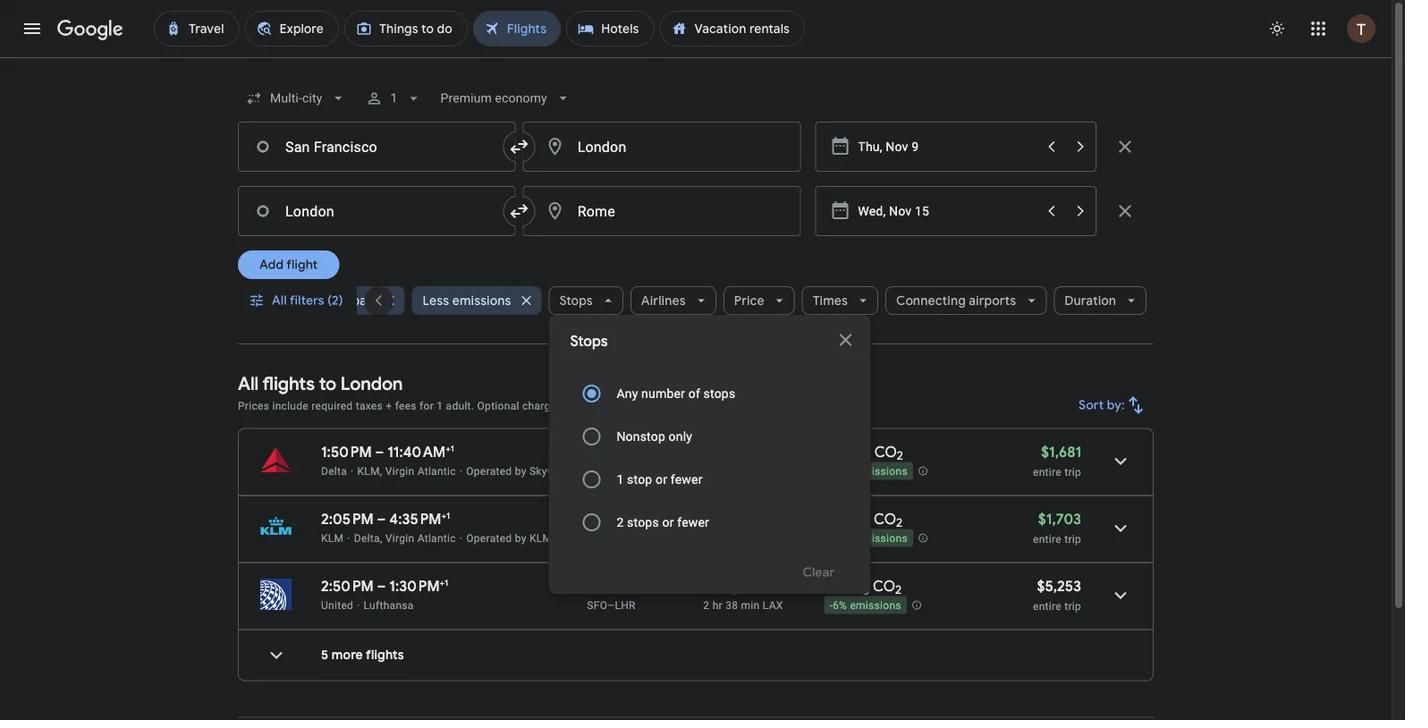 Task type: locate. For each thing, give the bounding box(es) containing it.
sfo for 14
[[587, 599, 608, 611]]

virgin for 11:40 am
[[385, 465, 415, 477]]

+ for 4:35 pm
[[441, 510, 446, 521]]

kg co 2 up -11% emissions
[[852, 510, 903, 531]]

– inside 14 hr 40 min sfo – lhr
[[608, 599, 615, 611]]

5253 US dollars text field
[[1037, 577, 1082, 595]]

operated
[[466, 465, 512, 477], [466, 532, 512, 544]]

1 vertical spatial stop
[[712, 510, 741, 528]]

1 kg co 2 from the top
[[852, 443, 903, 464]]

0 horizontal spatial klm
[[321, 532, 344, 544]]

0 horizontal spatial flights
[[263, 372, 315, 395]]

3 entire from the top
[[1033, 600, 1062, 612]]

entire inside $1,703 entire trip
[[1033, 533, 1062, 545]]

1 vertical spatial or
[[662, 515, 674, 530]]

0 vertical spatial entire
[[1033, 466, 1062, 478]]

fees left for
[[395, 399, 417, 412]]

prices
[[238, 399, 269, 412]]

2 stops or fewer
[[617, 515, 709, 530]]

1 vertical spatial trip
[[1065, 533, 1082, 545]]

18
[[587, 510, 601, 528]]

stop inside option group
[[627, 472, 653, 487]]

total duration 14 hr 40 min. element
[[587, 577, 703, 598]]

1 lhr from the top
[[615, 465, 636, 477]]

1 entire from the top
[[1033, 466, 1062, 478]]

sfo down 18
[[587, 532, 608, 544]]

1 vertical spatial entire
[[1033, 533, 1062, 545]]

2 vertical spatial co
[[873, 577, 896, 595]]

2 vertical spatial -
[[830, 600, 833, 612]]

1:50 pm – 11:40 am + 1
[[321, 443, 454, 461]]

by left 'skywest'
[[515, 465, 527, 477]]

1 stop flight. element down 1 hr 44 min
[[703, 510, 741, 531]]

co up -11% emissions
[[874, 510, 896, 528]]

min right 38
[[741, 599, 760, 611]]

1 vertical spatial fewer
[[677, 515, 709, 530]]

2 lhr from the top
[[615, 599, 636, 611]]

None field
[[238, 82, 355, 115], [433, 82, 579, 115], [238, 82, 355, 115], [433, 82, 579, 115]]

sfo down "14"
[[587, 599, 608, 611]]

min right 40
[[643, 577, 667, 595]]

min
[[642, 443, 666, 461], [741, 465, 760, 477], [642, 510, 666, 528], [643, 577, 667, 595], [741, 599, 760, 611]]

prices include required taxes + fees for 1 adult. optional charges and bag fees may apply. passenger assistance
[[238, 399, 800, 412]]

0 vertical spatial trip
[[1065, 466, 1082, 478]]

2 operated from the top
[[466, 532, 512, 544]]

Arrival time: 11:40 AM on  Friday, November 10. text field
[[388, 443, 454, 461]]

by left cityhopper
[[515, 532, 527, 544]]

entire for $5,253
[[1033, 600, 1062, 612]]

flights right more
[[366, 647, 404, 663]]

– down total duration 14 hr 40 min. element
[[608, 599, 615, 611]]

stops down 1 stop or fewer
[[627, 515, 659, 530]]

2:50 pm
[[321, 577, 374, 595]]

min for 44
[[741, 465, 760, 477]]

of
[[689, 386, 700, 401]]

all for all filters (2)
[[272, 293, 287, 309]]

2 up -22% emissions
[[897, 448, 903, 464]]

2 vertical spatial sfo
[[587, 599, 608, 611]]

2 left 38
[[703, 599, 710, 611]]

lhr inside 13 hr 50 min sfo lhr
[[615, 465, 636, 477]]

hr inside 13 hr 50 min sfo lhr
[[604, 443, 617, 461]]

min for 40
[[643, 577, 667, 595]]

(2)
[[327, 293, 343, 309]]

2 vertical spatial kg
[[854, 577, 870, 595]]

virgin down the 2:05 pm – 4:35 pm + 1
[[385, 532, 415, 544]]

stop for 1 stop or fewer
[[627, 472, 653, 487]]

2 vertical spatial entire
[[1033, 600, 1062, 612]]

entire inside '$5,253 entire trip'
[[1033, 600, 1062, 612]]

2 delta from the left
[[598, 465, 625, 477]]

delta down 1:50 pm
[[321, 465, 347, 477]]

connecting airports button
[[886, 279, 1047, 322]]

2
[[897, 448, 903, 464], [617, 515, 624, 530], [896, 515, 903, 531], [896, 583, 902, 598], [703, 599, 710, 611]]

1 vertical spatial atlantic
[[417, 532, 456, 544]]

– up delta,
[[377, 510, 386, 528]]

+ inside the 2:05 pm – 4:35 pm + 1
[[441, 510, 446, 521]]

trip
[[1065, 466, 1082, 478], [1065, 533, 1082, 545], [1065, 600, 1082, 612]]

None text field
[[238, 122, 516, 172], [238, 186, 516, 236], [238, 122, 516, 172], [238, 186, 516, 236]]

0 vertical spatial by
[[515, 465, 527, 477]]

 image
[[460, 532, 463, 544]]

flight details. leaves san francisco international airport at 1:50 pm on thursday, november 9 and arrives at heathrow airport at 11:40 am on friday, november 10. image
[[1099, 440, 1142, 483]]

1 vertical spatial kg co 2
[[852, 510, 903, 531]]

atlantic
[[417, 465, 456, 477], [417, 532, 456, 544]]

atlantic down the arrival time: 11:40 am on  friday, november 10. text field
[[417, 465, 456, 477]]

- up "814"
[[830, 532, 833, 545]]

by:
[[1107, 397, 1125, 413]]

0 vertical spatial bag
[[352, 293, 374, 309]]

5
[[321, 647, 329, 663]]

none search field containing stops
[[238, 77, 1154, 594]]

adult.
[[446, 399, 474, 412]]

atlantic down arrival time: 4:35 pm on  friday, november 10. text box on the left of the page
[[417, 532, 456, 544]]

0 vertical spatial co
[[875, 443, 897, 461]]

sfo down 13
[[587, 465, 608, 477]]

klm
[[321, 532, 344, 544], [530, 532, 552, 544]]

1 horizontal spatial flights
[[366, 647, 404, 663]]

co up -22% emissions
[[875, 443, 897, 461]]

remove flight from san francisco to london on thu, nov 9 image
[[1115, 136, 1136, 157]]

emissions right 22% at the right bottom
[[857, 465, 908, 478]]

0 horizontal spatial bag
[[352, 293, 374, 309]]

0 vertical spatial or
[[656, 472, 668, 487]]

klm, virgin atlantic
[[357, 465, 456, 477]]

0 vertical spatial operated
[[466, 465, 512, 477]]

and
[[565, 399, 584, 412]]

more
[[332, 647, 363, 663]]

emissions right 11%
[[857, 532, 908, 545]]

stop up 38
[[712, 577, 741, 595]]

trip down 5253 us dollars text field
[[1065, 600, 1082, 612]]

all filters (2) button
[[238, 279, 358, 322]]

operated left 'skywest'
[[466, 465, 512, 477]]

kg up -6% emissions
[[854, 577, 870, 595]]

price button
[[724, 279, 795, 322]]

fewer down only
[[671, 472, 703, 487]]

required
[[312, 399, 353, 412]]

hr for 40
[[605, 577, 618, 595]]

0 vertical spatial kg co 2
[[852, 443, 903, 464]]

all for all flights to london
[[238, 372, 259, 395]]

flights up include
[[263, 372, 315, 395]]

klm left cityhopper
[[530, 532, 552, 544]]

operated for 4:35 pm
[[466, 532, 512, 544]]

0 vertical spatial lhr
[[615, 465, 636, 477]]

previous image
[[358, 279, 400, 322]]

2 - from the top
[[830, 532, 833, 545]]

lhr down 40
[[615, 599, 636, 611]]

2 right 18
[[617, 515, 624, 530]]

– for 2:05 pm
[[377, 510, 386, 528]]

min inside 13 hr 50 min sfo lhr
[[642, 443, 666, 461]]

times
[[813, 293, 848, 309]]

– up 'lufthansa'
[[377, 577, 386, 595]]

min for 30
[[642, 510, 666, 528]]

1 sfo from the top
[[587, 465, 608, 477]]

entire down 5253 us dollars text field
[[1033, 600, 1062, 612]]

hr inside 14 hr 40 min sfo – lhr
[[605, 577, 618, 595]]

0 horizontal spatial stops
[[627, 515, 659, 530]]

sfo inside 18 hr 30 min sfo
[[587, 532, 608, 544]]

+ down adult.
[[446, 443, 451, 454]]

leaves san francisco international airport at 2:05 pm on thursday, november 9 and arrives at london city airport at 4:35 pm on friday, november 10. element
[[321, 510, 450, 528]]

3 trip from the top
[[1065, 600, 1082, 612]]

all flights to london
[[238, 372, 403, 395]]

0 vertical spatial atlantic
[[417, 465, 456, 477]]

stop for 1 stop
[[712, 510, 741, 528]]

1 horizontal spatial bag
[[587, 399, 606, 412]]

2 by from the top
[[515, 532, 527, 544]]

connecting airports
[[896, 293, 1017, 309]]

lax
[[763, 599, 783, 611]]

all
[[272, 293, 287, 309], [238, 372, 259, 395]]

1 carry-on bag
[[288, 293, 374, 309]]

0 vertical spatial -
[[830, 465, 833, 478]]

1 stop flight. element up 38
[[703, 577, 741, 598]]

0 vertical spatial sfo
[[587, 465, 608, 477]]

co inside 814 kg co 2
[[873, 577, 896, 595]]

trip for $1,703
[[1065, 533, 1082, 545]]

–
[[375, 443, 384, 461], [377, 510, 386, 528], [377, 577, 386, 595], [608, 599, 615, 611]]

1 vertical spatial all
[[238, 372, 259, 395]]

bag right on at the left of the page
[[352, 293, 374, 309]]

2 vertical spatial stop
[[712, 577, 741, 595]]

min right the 44
[[741, 465, 760, 477]]

fees left the may
[[609, 399, 630, 412]]

price
[[734, 293, 765, 309]]

bag right and
[[587, 399, 606, 412]]

+ right taxes at the left bottom of page
[[386, 399, 392, 412]]

2 inside 814 kg co 2
[[896, 583, 902, 598]]

kg up -22% emissions
[[856, 443, 872, 461]]

1:50 pm
[[321, 443, 372, 461]]

0 vertical spatial all
[[272, 293, 287, 309]]

total duration 18 hr 30 min. element
[[587, 510, 703, 531]]

1 horizontal spatial all
[[272, 293, 287, 309]]

hr inside 18 hr 30 min sfo
[[604, 510, 618, 528]]

sfo inside 14 hr 40 min sfo – lhr
[[587, 599, 608, 611]]

stops button
[[549, 279, 623, 322]]

0 vertical spatial 1 stop flight. element
[[703, 510, 741, 531]]

1 vertical spatial kg
[[855, 510, 871, 528]]

-
[[830, 465, 833, 478], [830, 532, 833, 545], [830, 600, 833, 612]]

trip down $1,703 at the right bottom of page
[[1065, 533, 1082, 545]]

0 horizontal spatial delta
[[321, 465, 347, 477]]

0 vertical spatial flights
[[263, 372, 315, 395]]

all left filters
[[272, 293, 287, 309]]

times button
[[802, 279, 879, 322]]

0 vertical spatial kg
[[856, 443, 872, 461]]

1 by from the top
[[515, 465, 527, 477]]

klm,
[[357, 465, 382, 477]]

3 sfo from the top
[[587, 599, 608, 611]]

virgin down leaves san francisco international airport at 1:50 pm on thursday, november 9 and arrives at heathrow airport at 11:40 am on friday, november 10. element
[[385, 465, 415, 477]]

hr for 44
[[713, 465, 723, 477]]

stops right of
[[704, 386, 736, 401]]

0 horizontal spatial all
[[238, 372, 259, 395]]

swap origin and destination. image
[[509, 136, 530, 157]]

0 vertical spatial fewer
[[671, 472, 703, 487]]

1 vertical spatial flights
[[366, 647, 404, 663]]

flights
[[263, 372, 315, 395], [366, 647, 404, 663]]

+
[[386, 399, 392, 412], [446, 443, 451, 454], [441, 510, 446, 521], [440, 577, 445, 588]]

2 up -6% emissions
[[896, 583, 902, 598]]

lhr down 50
[[615, 465, 636, 477]]

airports
[[969, 293, 1017, 309]]

stops down the stops popup button
[[570, 332, 608, 351]]

entire inside $1,681 entire trip
[[1033, 466, 1062, 478]]

min up connection
[[642, 443, 666, 461]]

2 sfo from the top
[[587, 532, 608, 544]]

1 stop flight. element
[[703, 510, 741, 531], [703, 577, 741, 598]]

1 horizontal spatial klm
[[530, 532, 552, 544]]

min for 50
[[642, 443, 666, 461]]

+ up delta, virgin atlantic
[[441, 510, 446, 521]]

or right 30
[[662, 515, 674, 530]]

hr right 13
[[604, 443, 617, 461]]

bag fees button
[[587, 399, 630, 412]]

include
[[272, 399, 309, 412]]

Departure text field
[[858, 187, 1036, 235]]

None text field
[[523, 122, 801, 172], [523, 186, 801, 236], [523, 122, 801, 172], [523, 186, 801, 236]]

0 vertical spatial stops
[[559, 293, 593, 309]]

co up -6% emissions
[[873, 577, 896, 595]]

min inside 18 hr 30 min sfo
[[642, 510, 666, 528]]

all up prices
[[238, 372, 259, 395]]

814
[[829, 577, 851, 595]]

optional
[[477, 399, 519, 412]]

- up 11%
[[830, 465, 833, 478]]

2 entire from the top
[[1033, 533, 1062, 545]]

1 inside stops option group
[[617, 472, 624, 487]]

trip inside '$5,253 entire trip'
[[1065, 600, 1082, 612]]

2 kg co 2 from the top
[[852, 510, 903, 531]]

1 vertical spatial lhr
[[615, 599, 636, 611]]

lhr inside 14 hr 40 min sfo – lhr
[[615, 599, 636, 611]]

hr right "14"
[[605, 577, 618, 595]]

1 delta from the left
[[321, 465, 347, 477]]

delta, virgin atlantic
[[354, 532, 456, 544]]

1
[[390, 91, 398, 106], [288, 293, 293, 309], [437, 399, 443, 412], [451, 443, 454, 454], [703, 465, 710, 477], [617, 472, 624, 487], [446, 510, 450, 521], [703, 510, 709, 528], [445, 577, 448, 588], [703, 577, 709, 595]]

hr right 18
[[604, 510, 618, 528]]

by for 13
[[515, 465, 527, 477]]

sort by: button
[[1072, 384, 1154, 427]]

2 atlantic from the top
[[417, 532, 456, 544]]

emissions right less at the top left
[[452, 293, 511, 309]]

2 trip from the top
[[1065, 533, 1082, 545]]

 image
[[460, 465, 463, 477]]

1 vertical spatial operated
[[466, 532, 512, 544]]

less emissions button
[[412, 279, 542, 322]]

1 stop
[[703, 510, 741, 528]]

entire down $1,681
[[1033, 466, 1062, 478]]

+ inside '2:50 pm – 1:30 pm + 1'
[[440, 577, 445, 588]]

stops option group
[[570, 372, 849, 544]]

0 horizontal spatial fees
[[395, 399, 417, 412]]

loading results progress bar
[[0, 57, 1392, 61]]

1 horizontal spatial fees
[[609, 399, 630, 412]]

entire down $1,703 at the right bottom of page
[[1033, 533, 1062, 545]]

- down "814"
[[830, 600, 833, 612]]

1 operated from the top
[[466, 465, 512, 477]]

1 vertical spatial co
[[874, 510, 896, 528]]

– up klm,
[[375, 443, 384, 461]]

number
[[642, 386, 685, 401]]

delta down 13
[[598, 465, 625, 477]]

kg inside 814 kg co 2
[[854, 577, 870, 595]]

1 1 stop flight. element from the top
[[703, 510, 741, 531]]

all inside button
[[272, 293, 287, 309]]

1 trip from the top
[[1065, 466, 1082, 478]]

hr inside layover (1 of 1) is a 1 hr 44 min layover at seattle-tacoma international airport in seattle. element
[[713, 465, 723, 477]]

fewer for 1 stop or fewer
[[671, 472, 703, 487]]

1 horizontal spatial delta
[[598, 465, 625, 477]]

1 vertical spatial by
[[515, 532, 527, 544]]

or
[[656, 472, 668, 487], [662, 515, 674, 530]]

11%
[[833, 532, 854, 545]]

1 virgin from the top
[[385, 465, 415, 477]]

44
[[726, 465, 738, 477]]

1 vertical spatial sfo
[[587, 532, 608, 544]]

hr left the 44
[[713, 465, 723, 477]]

virgin
[[385, 465, 415, 477], [385, 532, 415, 544]]

remove flight from london to rome on wed, nov 15 image
[[1115, 200, 1136, 222]]

emissions down 814 kg co 2
[[850, 600, 902, 612]]

2 vertical spatial trip
[[1065, 600, 1082, 612]]

close dialog image
[[835, 329, 856, 351]]

airlines button
[[631, 279, 716, 322]]

1 horizontal spatial stops
[[704, 386, 736, 401]]

0 vertical spatial stop
[[627, 472, 653, 487]]

2 virgin from the top
[[385, 532, 415, 544]]

None search field
[[238, 77, 1154, 594]]

london
[[341, 372, 403, 395]]

min right 30
[[642, 510, 666, 528]]

total duration 13 hr 50 min. element
[[587, 443, 703, 464]]

stops left airlines
[[559, 293, 593, 309]]

stop inside 1 stop 2 hr 38 min lax
[[712, 577, 741, 595]]

kg co 2 up -22% emissions
[[852, 443, 903, 464]]

trip inside $1,703 entire trip
[[1065, 533, 1082, 545]]

stops
[[704, 386, 736, 401], [627, 515, 659, 530]]

operated by klm cityhopper
[[466, 532, 609, 544]]

filters
[[290, 293, 324, 309]]

1 vertical spatial 1 stop flight. element
[[703, 577, 741, 598]]

taxes
[[356, 399, 383, 412]]

stop down total duration 13 hr 50 min. element
[[627, 472, 653, 487]]

sfo for 18
[[587, 532, 608, 544]]

or down total duration 13 hr 50 min. element
[[656, 472, 668, 487]]

30
[[621, 510, 638, 528]]

1 atlantic from the top
[[417, 465, 456, 477]]

+ inside 1:50 pm – 11:40 am + 1
[[446, 443, 451, 454]]

or for stop
[[656, 472, 668, 487]]

on
[[334, 293, 349, 309]]

leaves san francisco international airport at 2:50 pm on thursday, november 9 and arrives at heathrow airport at 1:30 pm on friday, november 10. element
[[321, 577, 448, 595]]

sfo inside 13 hr 50 min sfo lhr
[[587, 465, 608, 477]]

add flight
[[259, 257, 318, 273]]

trip down $1,681
[[1065, 466, 1082, 478]]

change appearance image
[[1256, 7, 1299, 50]]

stops
[[559, 293, 593, 309], [570, 332, 608, 351]]

operated right delta, virgin atlantic
[[466, 532, 512, 544]]

to
[[319, 372, 337, 395]]

co
[[875, 443, 897, 461], [874, 510, 896, 528], [873, 577, 896, 595]]

fewer down 1 stop or fewer
[[677, 515, 709, 530]]

0 vertical spatial stops
[[704, 386, 736, 401]]

1 inside the 2:05 pm – 4:35 pm + 1
[[446, 510, 450, 521]]

1 - from the top
[[830, 465, 833, 478]]

2:05 pm – 4:35 pm + 1
[[321, 510, 450, 528]]

-11% emissions
[[830, 532, 908, 545]]

hr left 38
[[713, 599, 723, 611]]

1 vertical spatial -
[[830, 532, 833, 545]]

klm down the 2:05 pm
[[321, 532, 344, 544]]

stop
[[627, 472, 653, 487], [712, 510, 741, 528], [712, 577, 741, 595]]

stop down 1 hr 44 min
[[712, 510, 741, 528]]

0 vertical spatial virgin
[[385, 465, 415, 477]]

fewer
[[671, 472, 703, 487], [677, 515, 709, 530]]

-6% emissions
[[830, 600, 902, 612]]

connecting
[[896, 293, 966, 309]]

min inside 14 hr 40 min sfo – lhr
[[643, 577, 667, 595]]

1 vertical spatial virgin
[[385, 532, 415, 544]]

trip inside $1,681 entire trip
[[1065, 466, 1082, 478]]

kg up -11% emissions
[[855, 510, 871, 528]]

+ down delta, virgin atlantic
[[440, 577, 445, 588]]

emissions for 14 hr 40 min
[[850, 600, 902, 612]]

hr
[[604, 443, 617, 461], [713, 465, 723, 477], [604, 510, 618, 528], [605, 577, 618, 595], [713, 599, 723, 611]]



Task type: describe. For each thing, give the bounding box(es) containing it.
kg for 1 hr 44 min
[[856, 443, 872, 461]]

kg co 2 for 1 hr 44 min
[[852, 443, 903, 464]]

by for 18
[[515, 532, 527, 544]]

6%
[[833, 600, 847, 612]]

lufthansa
[[364, 599, 414, 611]]

all filters (2)
[[272, 293, 343, 309]]

emissions for 18 hr 30 min
[[857, 532, 908, 545]]

nonstop
[[617, 429, 666, 444]]

sort by:
[[1079, 397, 1125, 413]]

+ for 1:30 pm
[[440, 577, 445, 588]]

bag inside popup button
[[352, 293, 374, 309]]

$5,253 entire trip
[[1033, 577, 1082, 612]]

1703 US dollars text field
[[1038, 510, 1082, 528]]

hr inside 1 stop 2 hr 38 min lax
[[713, 599, 723, 611]]

trip for $1,681
[[1065, 466, 1082, 478]]

14 hr 40 min sfo – lhr
[[587, 577, 667, 611]]

emissions for 13 hr 50 min
[[857, 465, 908, 478]]

2 inside stops option group
[[617, 515, 624, 530]]

1 inside '2:50 pm – 1:30 pm + 1'
[[445, 577, 448, 588]]

11:40 am
[[388, 443, 446, 461]]

min inside 1 stop 2 hr 38 min lax
[[741, 599, 760, 611]]

any number of stops
[[617, 386, 736, 401]]

hr for 30
[[604, 510, 618, 528]]

stop for 1 stop 2 hr 38 min lax
[[712, 577, 741, 595]]

carry-
[[296, 293, 334, 309]]

-22% emissions
[[830, 465, 908, 478]]

50
[[621, 443, 638, 461]]

2:05 pm
[[321, 510, 374, 528]]

operated by skywest dba delta connection
[[466, 465, 685, 477]]

18 hr 30 min sfo
[[587, 510, 666, 544]]

$1,681
[[1041, 443, 1082, 461]]

less
[[423, 293, 449, 309]]

$1,703
[[1038, 510, 1082, 528]]

Departure time: 1:50 PM. text field
[[321, 443, 372, 461]]

1 carry-on bag button
[[277, 279, 405, 322]]

emissions inside popup button
[[452, 293, 511, 309]]

1 hr 44 min
[[703, 465, 760, 477]]

2 fees from the left
[[609, 399, 630, 412]]

5 more flights image
[[255, 634, 298, 677]]

2 inside 1 stop 2 hr 38 min lax
[[703, 599, 710, 611]]

united
[[321, 599, 354, 611]]

1 klm from the left
[[321, 532, 344, 544]]

– for 1:50 pm
[[375, 443, 384, 461]]

skywest
[[530, 465, 571, 477]]

1 stop 2 hr 38 min lax
[[703, 577, 783, 611]]

1 vertical spatial stops
[[570, 332, 608, 351]]

2:50 pm – 1:30 pm + 1
[[321, 577, 448, 595]]

Departure time: 2:50 PM. text field
[[321, 577, 374, 595]]

delta,
[[354, 532, 382, 544]]

fewer for 2 stops or fewer
[[677, 515, 709, 530]]

co for 1 stop
[[874, 510, 896, 528]]

40
[[622, 577, 640, 595]]

layover (1 of 1) is a 1 hr 44 min layover at seattle-tacoma international airport in seattle. element
[[703, 464, 820, 478]]

operated for 11:40 am
[[466, 465, 512, 477]]

1 stop or fewer
[[617, 472, 703, 487]]

passenger
[[689, 399, 742, 412]]

virgin for 4:35 pm
[[385, 532, 415, 544]]

4:35 pm
[[389, 510, 441, 528]]

less emissions
[[423, 293, 511, 309]]

entire for $1,681
[[1033, 466, 1062, 478]]

leaves san francisco international airport at 1:50 pm on thursday, november 9 and arrives at heathrow airport at 11:40 am on friday, november 10. element
[[321, 443, 454, 461]]

stops inside popup button
[[559, 293, 593, 309]]

1 button
[[358, 77, 430, 120]]

1:30 pm
[[389, 577, 440, 595]]

3 - from the top
[[830, 600, 833, 612]]

Departure time: 2:05 PM. text field
[[321, 510, 374, 528]]

apply.
[[657, 399, 686, 412]]

airlines
[[641, 293, 686, 309]]

or for stops
[[662, 515, 674, 530]]

$5,253
[[1037, 577, 1082, 595]]

duration
[[1065, 293, 1117, 309]]

charges
[[522, 399, 562, 412]]

13 hr 50 min sfo lhr
[[587, 443, 666, 477]]

trip for $5,253
[[1065, 600, 1082, 612]]

– for 2:50 pm
[[377, 577, 386, 595]]

1 inside popup button
[[288, 293, 293, 309]]

cityhopper
[[555, 532, 609, 544]]

flight details. leaves san francisco international airport at 2:50 pm on thursday, november 9 and arrives at heathrow airport at 1:30 pm on friday, november 10. image
[[1099, 574, 1142, 617]]

atlantic for 11:40 am
[[417, 465, 456, 477]]

swap origin and destination. image
[[509, 200, 530, 222]]

2 1 stop flight. element from the top
[[703, 577, 741, 598]]

$1,681 entire trip
[[1033, 443, 1082, 478]]

any
[[617, 386, 638, 401]]

only
[[669, 429, 693, 444]]

- for 1 stop
[[830, 532, 833, 545]]

main menu image
[[21, 18, 43, 39]]

sfo for 13
[[587, 465, 608, 477]]

hr for 50
[[604, 443, 617, 461]]

1 fees from the left
[[395, 399, 417, 412]]

duration button
[[1054, 279, 1147, 322]]

1681 US dollars text field
[[1041, 443, 1082, 461]]

nonstop only
[[617, 429, 693, 444]]

kg co 2 for 1 stop
[[852, 510, 903, 531]]

2 klm from the left
[[530, 532, 552, 544]]

38
[[726, 599, 738, 611]]

1 vertical spatial bag
[[587, 399, 606, 412]]

may
[[633, 399, 654, 412]]

add flight button
[[238, 250, 339, 279]]

Departure text field
[[858, 123, 1036, 171]]

Arrival time: 1:30 PM on  Friday, November 10. text field
[[389, 577, 448, 595]]

13
[[587, 443, 600, 461]]

atlantic for 4:35 pm
[[417, 532, 456, 544]]

- for 1 hr 44 min
[[830, 465, 833, 478]]

1 inside 1 stop 2 hr 38 min lax
[[703, 577, 709, 595]]

layover (1 of 1) is a 2 hr 38 min layover at los angeles international airport in los angeles. element
[[703, 598, 820, 612]]

$1,703 entire trip
[[1033, 510, 1082, 545]]

kg for 1 stop
[[855, 510, 871, 528]]

Arrival time: 4:35 PM on  Friday, November 10. text field
[[389, 510, 450, 528]]

passenger assistance button
[[689, 399, 800, 412]]

flight details. leaves san francisco international airport at 2:05 pm on thursday, november 9 and arrives at london city airport at 4:35 pm on friday, november 10. image
[[1099, 507, 1142, 550]]

dba
[[574, 465, 596, 477]]

+ for 11:40 am
[[446, 443, 451, 454]]

814 kg co 2
[[829, 577, 902, 598]]

1 vertical spatial stops
[[627, 515, 659, 530]]

entire for $1,703
[[1033, 533, 1062, 545]]

connection
[[627, 465, 685, 477]]

for
[[420, 399, 434, 412]]

co for 1 hr 44 min
[[875, 443, 897, 461]]

assistance
[[745, 399, 800, 412]]

2 up -11% emissions
[[896, 515, 903, 531]]

flight
[[287, 257, 318, 273]]

1 inside 1:50 pm – 11:40 am + 1
[[451, 443, 454, 454]]

1 inside popup button
[[390, 91, 398, 106]]

22%
[[833, 465, 854, 478]]



Task type: vqa. For each thing, say whether or not it's contained in the screenshot.
the Virgin
yes



